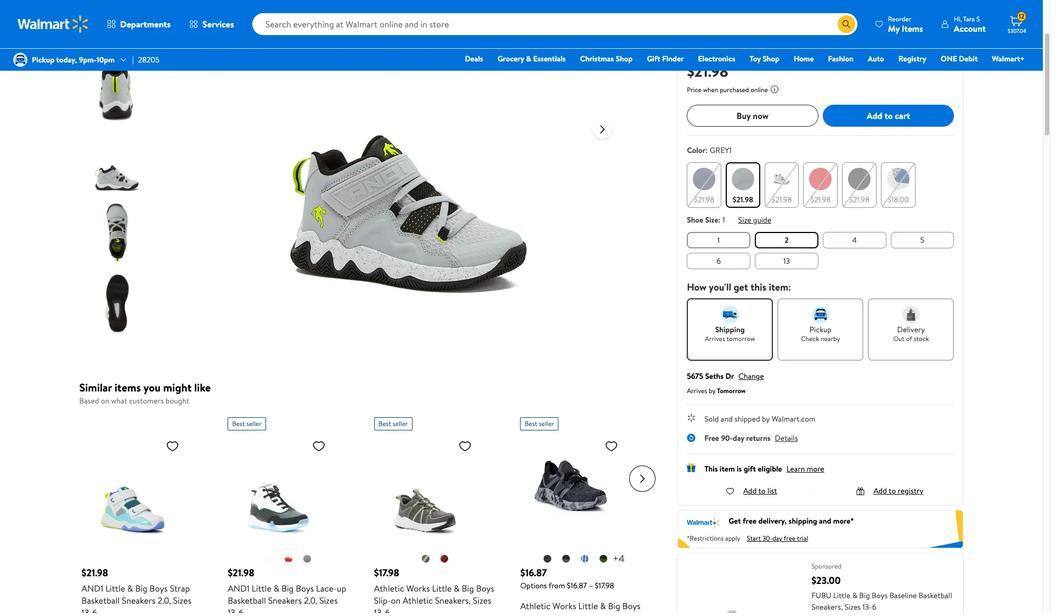 Task type: describe. For each thing, give the bounding box(es) containing it.
& inside and1 little & big boys strap basketball sneakers, sizes 13-6
[[745, 7, 753, 22]]

6 inside $21.98 and1 little & big boys lace-up basketball sneakers 2.0, sizes 13-6
[[239, 607, 244, 613]]

add to registry button
[[856, 486, 924, 497]]

6 inside $21.98 and1 little & big boys strap basketball sneakers 2.0, sizes 13-6
[[92, 607, 97, 613]]

little inside athletic works little & big boys knit cage athletic sneakers
[[578, 600, 598, 612]]

pickup for check
[[810, 324, 832, 335]]

sizes inside sponsored $23.00 fubu little & big boys baseline basketball sneakers, sizes 13-6
[[845, 602, 861, 613]]

1 product group from the left
[[81, 413, 204, 613]]

product group containing $17.98
[[374, 413, 496, 613]]

add to list
[[743, 486, 777, 497]]

add to cart
[[867, 110, 910, 122]]

little inside $17.98 athletic works little & big boys slip-on athletic sneakers, sizes 13-6
[[432, 582, 452, 594]]

add to favorites list, athletic works little & big boys knit cage athletic sneakers, sizes 13-6 image
[[605, 439, 618, 453]]

and1 little & big boys strap basketball sneakers, sizes 13-6 - image 2 of 5 image
[[85, 59, 149, 123]]

shipping arrives tomorrow
[[705, 324, 755, 343]]

how you'll get this item:
[[687, 280, 791, 294]]

sneakers inside $21.98 and1 little & big boys strap basketball sneakers 2.0, sizes 13-6
[[122, 594, 156, 607]]

services button
[[180, 11, 243, 37]]

grocery
[[498, 53, 524, 64]]

2 button
[[755, 232, 818, 249]]

3 $21.98 button from the left
[[765, 162, 799, 208]]

auto link
[[863, 53, 889, 65]]

white/red image
[[284, 554, 293, 563]]

& inside athletic works little & big boys knit cage athletic sneakers
[[600, 600, 606, 612]]

1 horizontal spatial free
[[784, 534, 796, 543]]

options
[[520, 580, 547, 591]]

get
[[729, 516, 741, 527]]

pickup check nearby
[[801, 324, 840, 343]]

color list
[[685, 160, 957, 210]]

sizes inside $21.98 and1 little & big boys strap basketball sneakers 2.0, sizes 13-6
[[173, 594, 191, 607]]

athletic works little & big boys slip-on athletic sneakers, sizes 13-6 image
[[374, 435, 476, 537]]

christmas shop
[[580, 53, 633, 64]]

3 best from the left
[[525, 419, 537, 428]]

from
[[549, 580, 565, 591]]

tomorrow
[[727, 334, 755, 343]]

day for 30-
[[773, 534, 782, 543]]

add for add to cart
[[867, 110, 883, 122]]

add to cart button
[[823, 105, 954, 127]]

30-
[[763, 534, 773, 543]]

shoe size list
[[685, 230, 957, 272]]

might
[[163, 380, 192, 395]]

registry link
[[894, 53, 931, 65]]

5675
[[687, 371, 703, 382]]

arrives inside 5675 seths dr change arrives by tomorrow
[[687, 386, 707, 396]]

works inside athletic works little & big boys knit cage athletic sneakers
[[553, 600, 576, 612]]

check
[[801, 334, 819, 343]]

*restrictions apply
[[687, 534, 740, 543]]

next slide for similar items you might like list image
[[629, 466, 656, 492]]

3 best seller from the left
[[525, 419, 554, 428]]

cart
[[895, 110, 910, 122]]

$17.98 inside $17.98 athletic works little & big boys slip-on athletic sneakers, sizes 13-6
[[374, 566, 399, 580]]

athletic right up
[[374, 582, 404, 594]]

gray image
[[421, 554, 430, 563]]

5 button
[[891, 232, 954, 249]]

black/grey image
[[562, 554, 571, 563]]

big inside $17.98 athletic works little & big boys slip-on athletic sneakers, sizes 13-6
[[462, 582, 474, 594]]

similar
[[79, 380, 112, 395]]

sneakers, inside and1 little & big boys strap basketball sneakers, sizes 13-6
[[878, 7, 924, 22]]

slip-
[[374, 594, 391, 607]]

–
[[589, 580, 593, 591]]

shipping
[[715, 324, 745, 335]]

seths
[[705, 371, 724, 382]]

shoe size : 1
[[687, 215, 725, 225]]

4 button
[[823, 232, 886, 249]]

red image
[[440, 554, 449, 563]]

boys inside and1 little & big boys strap basketball sneakers, sizes 13-6
[[773, 7, 796, 22]]

one debit
[[941, 53, 978, 64]]

0 vertical spatial $16.87
[[520, 566, 547, 580]]

basketball inside and1 little & big boys strap basketball sneakers, sizes 13-6
[[827, 7, 876, 22]]

boys inside $21.98 and1 little & big boys lace-up basketball sneakers 2.0, sizes 13-6
[[296, 582, 314, 594]]

account
[[954, 22, 986, 34]]

13- inside sponsored $23.00 fubu little & big boys baseline basketball sneakers, sizes 13-6
[[863, 602, 872, 613]]

walmart+
[[992, 53, 1025, 64]]

pickup for today,
[[32, 54, 54, 65]]

little inside and1 little & big boys strap basketball sneakers, sizes 13-6
[[717, 7, 743, 22]]

toy
[[750, 53, 761, 64]]

0 horizontal spatial free
[[743, 516, 757, 527]]

add to registry
[[874, 486, 924, 497]]

$18.00
[[888, 194, 909, 205]]

Walmart Site-Wide search field
[[252, 13, 857, 35]]

christmas shop link
[[575, 53, 638, 65]]

green image
[[599, 554, 608, 563]]

to for registry
[[889, 486, 896, 497]]

shipped
[[735, 414, 760, 425]]

boys inside $17.98 athletic works little & big boys slip-on athletic sneakers, sizes 13-6
[[476, 582, 494, 594]]

to for cart
[[885, 110, 893, 122]]

shoe
[[687, 215, 703, 225]]

start 30-day free trial
[[747, 534, 808, 543]]

reviews
[[750, 41, 771, 51]]

learn more button
[[787, 464, 824, 475]]

size guide
[[738, 215, 771, 225]]

arrives inside shipping arrives tomorrow
[[705, 334, 725, 343]]

4 $21.98 button from the left
[[803, 162, 838, 208]]

gift
[[744, 464, 756, 475]]

seller for $17.98
[[393, 419, 408, 428]]

big inside and1 little & big boys strap basketball sneakers, sizes 13-6
[[755, 7, 771, 22]]

sizes inside $21.98 and1 little & big boys lace-up basketball sneakers 2.0, sizes 13-6
[[319, 594, 338, 607]]

grocery & essentials link
[[493, 53, 571, 65]]

available in additional 4 variants element
[[613, 552, 625, 565]]

& inside $17.98 athletic works little & big boys slip-on athletic sneakers, sizes 13-6
[[454, 582, 460, 594]]

$23.00 group
[[678, 553, 964, 613]]

departments button
[[98, 11, 180, 37]]

1 horizontal spatial :
[[718, 215, 721, 225]]

works inside $17.98 athletic works little & big boys slip-on athletic sneakers, sizes 13-6
[[406, 582, 430, 594]]

product group containing +4
[[520, 413, 643, 613]]

9pm-
[[79, 54, 97, 65]]

and1 little & big boys strap basketball sneakers, sizes 13-6 - image 1 of 5 image
[[85, 0, 149, 53]]

athletic right "cage" at bottom
[[560, 612, 590, 613]]

2 product group from the left
[[228, 413, 350, 613]]

items
[[115, 380, 141, 395]]

little inside $21.98 and1 little & big boys strap basketball sneakers 2.0, sizes 13-6
[[105, 582, 125, 594]]

(4.3) 263 reviews
[[722, 41, 771, 51]]

get
[[734, 280, 748, 294]]

now
[[753, 110, 769, 122]]

to for list
[[758, 486, 766, 497]]

tara
[[963, 14, 975, 23]]

tomorrow
[[717, 386, 746, 396]]

|
[[132, 54, 134, 65]]

like
[[194, 380, 211, 395]]

this
[[705, 464, 718, 475]]

and1 little & big boys strap basketball sneakers 2.0, sizes 13-6 image
[[81, 435, 184, 537]]

basketball inside $21.98 and1 little & big boys strap basketball sneakers 2.0, sizes 13-6
[[81, 594, 120, 607]]

how
[[687, 280, 707, 294]]

13- inside $21.98 and1 little & big boys strap basketball sneakers 2.0, sizes 13-6
[[81, 607, 92, 613]]

delivery out of stock
[[893, 324, 929, 343]]

you
[[143, 380, 161, 395]]

1 button
[[687, 232, 751, 249]]

seller for $21.98
[[246, 419, 262, 428]]

get free delivery, shipping and more*
[[729, 516, 854, 527]]

shop for christmas shop
[[616, 53, 633, 64]]

and1 for $21.98 and1 little & big boys lace-up basketball sneakers 2.0, sizes 13-6
[[228, 582, 250, 594]]

next media item image
[[596, 123, 609, 136]]

Search search field
[[252, 13, 857, 35]]

13
[[783, 256, 790, 267]]

6 inside sponsored $23.00 fubu little & big boys baseline basketball sneakers, sizes 13-6
[[872, 602, 876, 613]]

and1 little & big boys lace-up basketball sneakers 2.0, sizes 13-6 image
[[228, 435, 330, 537]]

stock
[[914, 334, 929, 343]]

& inside $21.98 and1 little & big boys strap basketball sneakers 2.0, sizes 13-6
[[127, 582, 133, 594]]

sneakers, inside $17.98 athletic works little & big boys slip-on athletic sneakers, sizes 13-6
[[435, 594, 471, 607]]

90-
[[721, 433, 733, 444]]

intent image for shipping image
[[721, 306, 739, 324]]

0 vertical spatial :
[[705, 145, 708, 156]]

& inside sponsored $23.00 fubu little & big boys baseline basketball sneakers, sizes 13-6
[[852, 590, 858, 601]]

$21.98 inside $21.98 and1 little & big boys lace-up basketball sneakers 2.0, sizes 13-6
[[228, 566, 254, 580]]

christmas
[[580, 53, 614, 64]]

cage
[[538, 612, 558, 613]]

best seller for $17.98
[[378, 419, 408, 428]]

lace-
[[316, 582, 337, 594]]

13- inside and1 little & big boys strap basketball sneakers, sizes 13-6
[[687, 24, 701, 38]]

trial
[[797, 534, 808, 543]]

add to favorites list, and1 little & big boys lace-up basketball sneakers 2.0, sizes 13-6 image
[[312, 439, 325, 453]]

2 $21.98 button from the left
[[726, 162, 760, 208]]

guide
[[753, 215, 771, 225]]

apply
[[725, 534, 740, 543]]

| 28205
[[132, 54, 159, 65]]

28205
[[138, 54, 159, 65]]

6 button
[[687, 253, 751, 269]]

by inside 5675 seths dr change arrives by tomorrow
[[709, 386, 715, 396]]

0 horizontal spatial and
[[721, 414, 733, 425]]

+4
[[613, 552, 625, 565]]

10pm
[[97, 54, 115, 65]]

finder
[[662, 53, 684, 64]]

little inside $21.98 and1 little & big boys lace-up basketball sneakers 2.0, sizes 13-6
[[252, 582, 271, 594]]

reorder my items
[[888, 14, 923, 34]]

sizes inside and1 little & big boys strap basketball sneakers, sizes 13-6
[[927, 7, 950, 22]]



Task type: vqa. For each thing, say whether or not it's contained in the screenshot.
Now $29.99
no



Task type: locate. For each thing, give the bounding box(es) containing it.
2.0, inside $21.98 and1 little & big boys lace-up basketball sneakers 2.0, sizes 13-6
[[304, 594, 317, 607]]

$21.98 and1 little & big boys lace-up basketball sneakers 2.0, sizes 13-6
[[228, 566, 346, 613]]

add to favorites list, athletic works little & big boys slip-on athletic sneakers, sizes 13-6 image
[[459, 439, 472, 453]]

1 horizontal spatial works
[[553, 600, 576, 612]]

by down seths
[[709, 386, 715, 396]]

1 vertical spatial on
[[391, 594, 401, 607]]

returns
[[746, 433, 771, 444]]

big inside sponsored $23.00 fubu little & big boys baseline basketball sneakers, sizes 13-6
[[859, 590, 870, 601]]

shop right christmas
[[616, 53, 633, 64]]

1 horizontal spatial best seller
[[378, 419, 408, 428]]

baseline
[[890, 590, 917, 601]]

dr
[[726, 371, 734, 382]]

add left registry
[[874, 486, 887, 497]]

athletic
[[374, 582, 404, 594], [403, 594, 433, 607], [520, 600, 551, 612], [560, 612, 590, 613]]

$17.98 inside "$16.87 options from $16.87 – $17.98"
[[595, 580, 614, 591]]

0 horizontal spatial works
[[406, 582, 430, 594]]

1 best seller from the left
[[232, 419, 262, 428]]

and1 inside $21.98 and1 little & big boys lace-up basketball sneakers 2.0, sizes 13-6
[[228, 582, 250, 594]]

0 horizontal spatial sneakers
[[122, 594, 156, 607]]

0 horizontal spatial by
[[709, 386, 715, 396]]

1 shop from the left
[[616, 53, 633, 64]]

5
[[920, 235, 925, 246]]

list
[[768, 486, 777, 497]]

1 horizontal spatial seller
[[393, 419, 408, 428]]

3 seller from the left
[[539, 419, 554, 428]]

today,
[[56, 54, 77, 65]]

details button
[[775, 433, 798, 444]]

6 inside $17.98 athletic works little & big boys slip-on athletic sneakers, sizes 13-6
[[385, 607, 390, 613]]

1 vertical spatial $17.98
[[595, 580, 614, 591]]

walmart+ link
[[987, 53, 1030, 65]]

best for $17.98
[[378, 419, 391, 428]]

on inside similar items you might like based on what customers bought
[[101, 396, 109, 407]]

shipping
[[789, 516, 817, 527]]

5675 seths dr change arrives by tomorrow
[[687, 371, 764, 396]]

0 horizontal spatial seller
[[246, 419, 262, 428]]

0 horizontal spatial size
[[705, 215, 718, 225]]

day inside get free delivery, shipping and more* banner
[[773, 534, 782, 543]]

1 horizontal spatial pickup
[[810, 324, 832, 335]]

to left list
[[758, 486, 766, 497]]

blue image
[[580, 554, 589, 563]]

similar items you might like based on what customers bought
[[79, 380, 211, 407]]

0 vertical spatial $17.98
[[374, 566, 399, 580]]

deals
[[465, 53, 483, 64]]

size left "guide"
[[738, 215, 751, 225]]

1 horizontal spatial and1
[[228, 582, 250, 594]]

2
[[785, 235, 789, 246]]

0 vertical spatial works
[[406, 582, 430, 594]]

this
[[751, 280, 766, 294]]

1 horizontal spatial and
[[819, 516, 831, 527]]

on inside $17.98 athletic works little & big boys slip-on athletic sneakers, sizes 13-6
[[391, 594, 401, 607]]

6
[[701, 24, 707, 38], [717, 256, 721, 267], [872, 602, 876, 613], [92, 607, 97, 613], [239, 607, 244, 613], [385, 607, 390, 613]]

2 shop from the left
[[763, 53, 780, 64]]

little inside sponsored $23.00 fubu little & big boys baseline basketball sneakers, sizes 13-6
[[833, 590, 851, 601]]

size guide button
[[738, 215, 771, 225]]

2 2.0, from the left
[[304, 594, 317, 607]]

purchased
[[720, 85, 749, 94]]

1 horizontal spatial on
[[391, 594, 401, 607]]

1 up 6 button
[[718, 235, 720, 246]]

shop for toy shop
[[763, 53, 780, 64]]

sizes inside $17.98 athletic works little & big boys slip-on athletic sneakers, sizes 13-6
[[473, 594, 491, 607]]

sneakers, down the red image
[[435, 594, 471, 607]]

and1 little & big boys strap basketball sneakers, sizes 13-6 - image 3 of 5 image
[[85, 130, 149, 194]]

color : grey1
[[687, 145, 732, 156]]

black/purple image
[[303, 554, 312, 563]]

2 horizontal spatial sneakers,
[[878, 7, 924, 22]]

0 vertical spatial day
[[733, 433, 744, 444]]

free right get
[[743, 516, 757, 527]]

0 vertical spatial by
[[709, 386, 715, 396]]

5 $21.98 button from the left
[[842, 162, 877, 208]]

boys inside athletic works little & big boys knit cage athletic sneakers
[[622, 600, 641, 612]]

13- inside $21.98 and1 little & big boys lace-up basketball sneakers 2.0, sizes 13-6
[[228, 607, 239, 613]]

2 horizontal spatial best
[[525, 419, 537, 428]]

0 vertical spatial 1
[[723, 215, 725, 225]]

item
[[720, 464, 735, 475]]

1 vertical spatial arrives
[[687, 386, 707, 396]]

athletic down options
[[520, 600, 551, 612]]

0 vertical spatial arrives
[[705, 334, 725, 343]]

0 horizontal spatial shop
[[616, 53, 633, 64]]

1 vertical spatial by
[[762, 414, 770, 425]]

and1 for $21.98 and1 little & big boys strap basketball sneakers 2.0, sizes 13-6
[[81, 582, 103, 594]]

add left cart
[[867, 110, 883, 122]]

0 horizontal spatial $17.98
[[374, 566, 399, 580]]

add down gift
[[743, 486, 757, 497]]

0 vertical spatial on
[[101, 396, 109, 407]]

intent image for delivery image
[[902, 306, 920, 324]]

0 horizontal spatial $16.87
[[520, 566, 547, 580]]

free left trial
[[784, 534, 796, 543]]

based
[[79, 396, 99, 407]]

1 best from the left
[[232, 419, 245, 428]]

athletic right slip-
[[403, 594, 433, 607]]

 image
[[13, 53, 27, 67]]

13-
[[687, 24, 701, 38], [863, 602, 872, 613], [81, 607, 92, 613], [228, 607, 239, 613], [374, 607, 385, 613]]

gifting made easy image
[[687, 464, 696, 472]]

walmart plus image
[[687, 516, 720, 529]]

$17.98 up slip-
[[374, 566, 399, 580]]

add for add to registry
[[874, 486, 887, 497]]

and
[[721, 414, 733, 425], [819, 516, 831, 527]]

$17.98
[[374, 566, 399, 580], [595, 580, 614, 591]]

1 vertical spatial and
[[819, 516, 831, 527]]

gift
[[647, 53, 660, 64]]

& inside $21.98 and1 little & big boys lace-up basketball sneakers 2.0, sizes 13-6
[[274, 582, 279, 594]]

buy now
[[737, 110, 769, 122]]

0 horizontal spatial :
[[705, 145, 708, 156]]

2 size from the left
[[738, 215, 751, 225]]

add to favorites list, and1 little & big boys strap basketball sneakers 2.0, sizes 13-6 image
[[166, 439, 179, 453]]

and inside banner
[[819, 516, 831, 527]]

toy shop
[[750, 53, 780, 64]]

basketball inside $21.98 and1 little & big boys lace-up basketball sneakers 2.0, sizes 13-6
[[228, 594, 266, 607]]

13- inside $17.98 athletic works little & big boys slip-on athletic sneakers, sizes 13-6
[[374, 607, 385, 613]]

and1 inside and1 little & big boys strap basketball sneakers, sizes 13-6
[[687, 7, 715, 22]]

and right sold
[[721, 414, 733, 425]]

arrives
[[705, 334, 725, 343], [687, 386, 707, 396]]

add inside button
[[867, 110, 883, 122]]

buy
[[737, 110, 751, 122]]

of
[[906, 334, 912, 343]]

to inside button
[[885, 110, 893, 122]]

0 horizontal spatial pickup
[[32, 54, 54, 65]]

$23.00
[[812, 574, 841, 587]]

and1 little & big boys strap basketball sneakers, sizes 13-6 image
[[233, 0, 584, 312]]

1 $21.98 button from the left
[[687, 162, 721, 208]]

pickup down intent image for pickup
[[810, 324, 832, 335]]

online
[[751, 85, 768, 94]]

2 best seller from the left
[[378, 419, 408, 428]]

: left grey1
[[705, 145, 708, 156]]

s
[[977, 14, 980, 23]]

1 horizontal spatial $16.87
[[567, 580, 587, 591]]

1 vertical spatial $16.87
[[567, 580, 587, 591]]

arrives left tomorrow
[[705, 334, 725, 343]]

strap inside and1 little & big boys strap basketball sneakers, sizes 13-6
[[798, 7, 824, 22]]

walmart image
[[18, 15, 89, 33]]

*restrictions
[[687, 534, 724, 543]]

big inside $21.98 and1 little & big boys strap basketball sneakers 2.0, sizes 13-6
[[135, 582, 147, 594]]

0 horizontal spatial day
[[733, 433, 744, 444]]

one debit link
[[936, 53, 983, 65]]

4 product group from the left
[[520, 413, 643, 613]]

2.0,
[[158, 594, 171, 607], [304, 594, 317, 607]]

day for 90-
[[733, 433, 744, 444]]

1 up 1 button
[[723, 215, 725, 225]]

sneakers, down fubu
[[812, 602, 843, 613]]

search icon image
[[842, 20, 851, 29]]

0 vertical spatial strap
[[798, 7, 824, 22]]

0 horizontal spatial on
[[101, 396, 109, 407]]

start
[[747, 534, 761, 543]]

one
[[941, 53, 957, 64]]

1 horizontal spatial 1
[[723, 215, 725, 225]]

$21.98 inside $21.98 and1 little & big boys strap basketball sneakers 2.0, sizes 13-6
[[81, 566, 108, 580]]

grey1
[[710, 145, 732, 156]]

color
[[687, 145, 705, 156]]

1 horizontal spatial 2.0,
[[304, 594, 317, 607]]

0 horizontal spatial strap
[[170, 582, 190, 594]]

1 vertical spatial strap
[[170, 582, 190, 594]]

when
[[703, 85, 718, 94]]

1 vertical spatial works
[[553, 600, 576, 612]]

sneakers, up my
[[878, 7, 924, 22]]

1 horizontal spatial strap
[[798, 7, 824, 22]]

0 vertical spatial free
[[743, 516, 757, 527]]

best
[[232, 419, 245, 428], [378, 419, 391, 428], [525, 419, 537, 428]]

little
[[717, 7, 743, 22], [105, 582, 125, 594], [252, 582, 271, 594], [432, 582, 452, 594], [833, 590, 851, 601], [578, 600, 598, 612]]

product group
[[81, 413, 204, 613], [228, 413, 350, 613], [374, 413, 496, 613], [520, 413, 643, 613]]

3 product group from the left
[[374, 413, 496, 613]]

0 vertical spatial and
[[721, 414, 733, 425]]

eligible
[[758, 464, 782, 475]]

pickup left today,
[[32, 54, 54, 65]]

big inside athletic works little & big boys knit cage athletic sneakers
[[608, 600, 620, 612]]

6 inside and1 little & big boys strap basketball sneakers, sizes 13-6
[[701, 24, 707, 38]]

on
[[101, 396, 109, 407], [391, 594, 401, 607]]

knit
[[520, 612, 536, 613]]

learn
[[787, 464, 805, 475]]

boys inside sponsored $23.00 fubu little & big boys baseline basketball sneakers, sizes 13-6
[[872, 590, 888, 601]]

0 horizontal spatial and1
[[81, 582, 103, 594]]

2 sneakers from the left
[[268, 594, 302, 607]]

intent image for pickup image
[[812, 306, 829, 324]]

1 sneakers from the left
[[122, 594, 156, 607]]

strap inside $21.98 and1 little & big boys strap basketball sneakers 2.0, sizes 13-6
[[170, 582, 190, 594]]

1 horizontal spatial day
[[773, 534, 782, 543]]

day
[[733, 433, 744, 444], [773, 534, 782, 543]]

electronics link
[[693, 53, 740, 65]]

this item is gift eligible learn more
[[705, 464, 824, 475]]

and1 little & big boys strap basketball sneakers, sizes 13-6 - image 4 of 5 image
[[85, 201, 149, 265]]

0 horizontal spatial 1
[[718, 235, 720, 246]]

1 2.0, from the left
[[158, 594, 171, 607]]

0 horizontal spatial best seller
[[232, 419, 262, 428]]

0 horizontal spatial best
[[232, 419, 245, 428]]

details
[[775, 433, 798, 444]]

up
[[337, 582, 346, 594]]

debit
[[959, 53, 978, 64]]

pickup inside the pickup check nearby
[[810, 324, 832, 335]]

1 vertical spatial day
[[773, 534, 782, 543]]

items
[[902, 22, 923, 34]]

1 seller from the left
[[246, 419, 262, 428]]

black white image
[[266, 554, 275, 563]]

fubu
[[812, 590, 831, 601]]

and left more*
[[819, 516, 831, 527]]

to left cart
[[885, 110, 893, 122]]

2 horizontal spatial seller
[[539, 419, 554, 428]]

by right shipped
[[762, 414, 770, 425]]

add
[[867, 110, 883, 122], [743, 486, 757, 497], [874, 486, 887, 497]]

size right shoe
[[705, 215, 718, 225]]

$17.98 right –
[[595, 580, 614, 591]]

2.0, inside $21.98 and1 little & big boys strap basketball sneakers 2.0, sizes 13-6
[[158, 594, 171, 607]]

sneakers inside $21.98 and1 little & big boys lace-up basketball sneakers 2.0, sizes 13-6
[[268, 594, 302, 607]]

1 vertical spatial free
[[784, 534, 796, 543]]

add for add to list
[[743, 486, 757, 497]]

2 horizontal spatial best seller
[[525, 419, 554, 428]]

fubu little & big boys baseline basketball sneakers, sizes 13-6 image
[[686, 562, 803, 613]]

0 vertical spatial pickup
[[32, 54, 54, 65]]

works down from
[[553, 600, 576, 612]]

2 best from the left
[[378, 419, 391, 428]]

1 vertical spatial pickup
[[810, 324, 832, 335]]

boys inside $21.98 and1 little & big boys strap basketball sneakers 2.0, sizes 13-6
[[150, 582, 168, 594]]

day left returns
[[733, 433, 744, 444]]

$16.87 up options
[[520, 566, 547, 580]]

fashion
[[828, 53, 854, 64]]

day down delivery,
[[773, 534, 782, 543]]

home
[[794, 53, 814, 64]]

athletic works little & big boys knit cage athletic sneakers, sizes 13-6 image
[[520, 435, 622, 537]]

6 inside button
[[717, 256, 721, 267]]

best seller for $21.98
[[232, 419, 262, 428]]

2 seller from the left
[[393, 419, 408, 428]]

1 horizontal spatial sneakers
[[268, 594, 302, 607]]

1 horizontal spatial by
[[762, 414, 770, 425]]

0 horizontal spatial 2.0,
[[158, 594, 171, 607]]

hi, tara s account
[[954, 14, 986, 34]]

reorder
[[888, 14, 911, 23]]

1 horizontal spatial sneakers,
[[812, 602, 843, 613]]

sneakers, inside sponsored $23.00 fubu little & big boys baseline basketball sneakers, sizes 13-6
[[812, 602, 843, 613]]

$307.04
[[1008, 27, 1026, 35]]

gift finder link
[[642, 53, 689, 65]]

: up 1 button
[[718, 215, 721, 225]]

to left registry
[[889, 486, 896, 497]]

1 vertical spatial :
[[718, 215, 721, 225]]

get free delivery, shipping and more* banner
[[678, 510, 964, 549]]

2 horizontal spatial and1
[[687, 7, 715, 22]]

free 90-day returns details
[[705, 433, 798, 444]]

1 size from the left
[[705, 215, 718, 225]]

0 horizontal spatial sneakers,
[[435, 594, 471, 607]]

black image
[[543, 554, 552, 563]]

sold and shipped by walmart.com
[[705, 414, 816, 425]]

1 horizontal spatial size
[[738, 215, 751, 225]]

1 horizontal spatial shop
[[763, 53, 780, 64]]

add to list button
[[726, 486, 777, 497]]

customers
[[129, 396, 164, 407]]

1 horizontal spatial $17.98
[[595, 580, 614, 591]]

263 reviews link
[[735, 41, 771, 51]]

home link
[[789, 53, 819, 65]]

pickup today, 9pm-10pm
[[32, 54, 115, 65]]

works down gray image
[[406, 582, 430, 594]]

$16.87
[[520, 566, 547, 580], [567, 580, 587, 591]]

1 horizontal spatial best
[[378, 419, 391, 428]]

basketball inside sponsored $23.00 fubu little & big boys baseline basketball sneakers, sizes 13-6
[[919, 590, 952, 601]]

legal information image
[[770, 85, 779, 94]]

$16.87 options from $16.87 – $17.98
[[520, 566, 614, 591]]

$16.87 left –
[[567, 580, 587, 591]]

big inside $21.98 and1 little & big boys lace-up basketball sneakers 2.0, sizes 13-6
[[282, 582, 294, 594]]

1 inside button
[[718, 235, 720, 246]]

and1 little & big boys strap basketball sneakers, sizes 13-6 - image 5 of 5 image
[[85, 272, 149, 336]]

and1 inside $21.98 and1 little & big boys strap basketball sneakers 2.0, sizes 13-6
[[81, 582, 103, 594]]

shop right the toy
[[763, 53, 780, 64]]

arrives down 5675
[[687, 386, 707, 396]]

registry
[[899, 53, 926, 64]]

1 vertical spatial 1
[[718, 235, 720, 246]]

best for $21.98
[[232, 419, 245, 428]]



